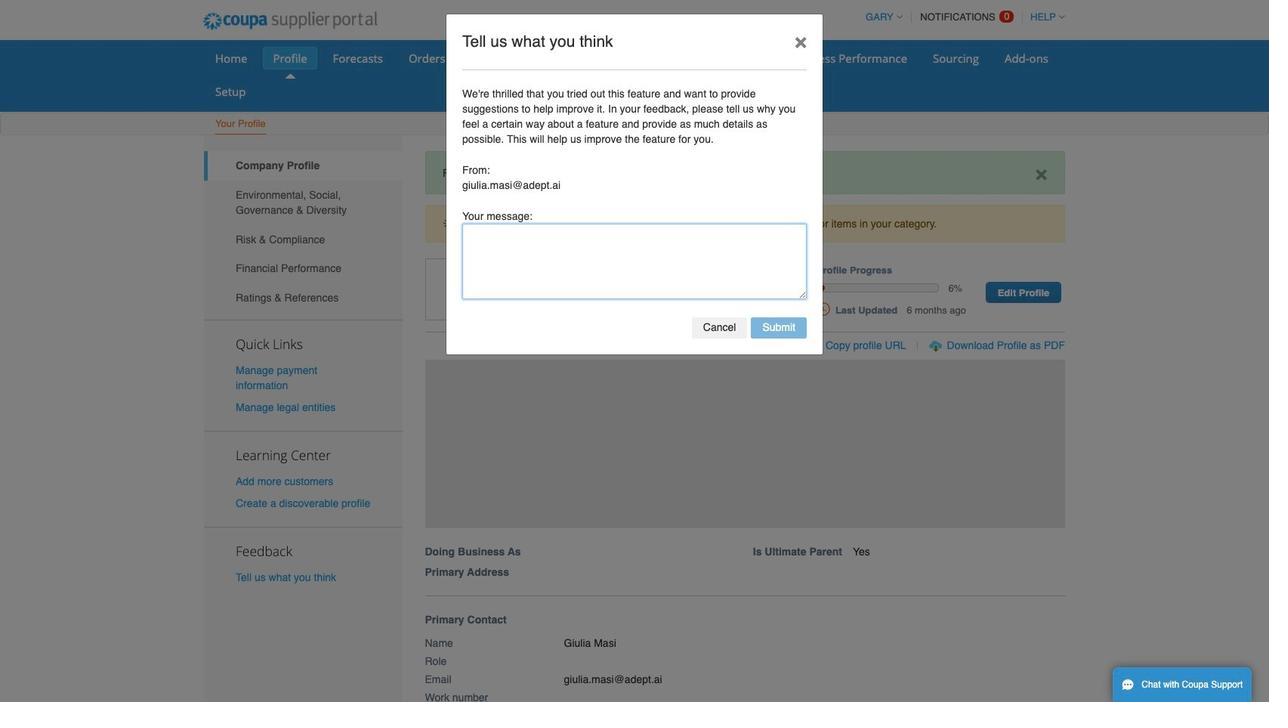 Task type: describe. For each thing, give the bounding box(es) containing it.
background image
[[425, 359, 1066, 528]]

coupa supplier portal image
[[193, 2, 387, 40]]



Task type: vqa. For each thing, say whether or not it's contained in the screenshot.
16th Online from the top
no



Task type: locate. For each thing, give the bounding box(es) containing it.
None text field
[[463, 224, 807, 299]]

dialog
[[446, 13, 824, 355]]

giulia masi image
[[425, 259, 486, 321]]

alert
[[425, 205, 1066, 243]]

banner
[[420, 259, 1081, 596]]



